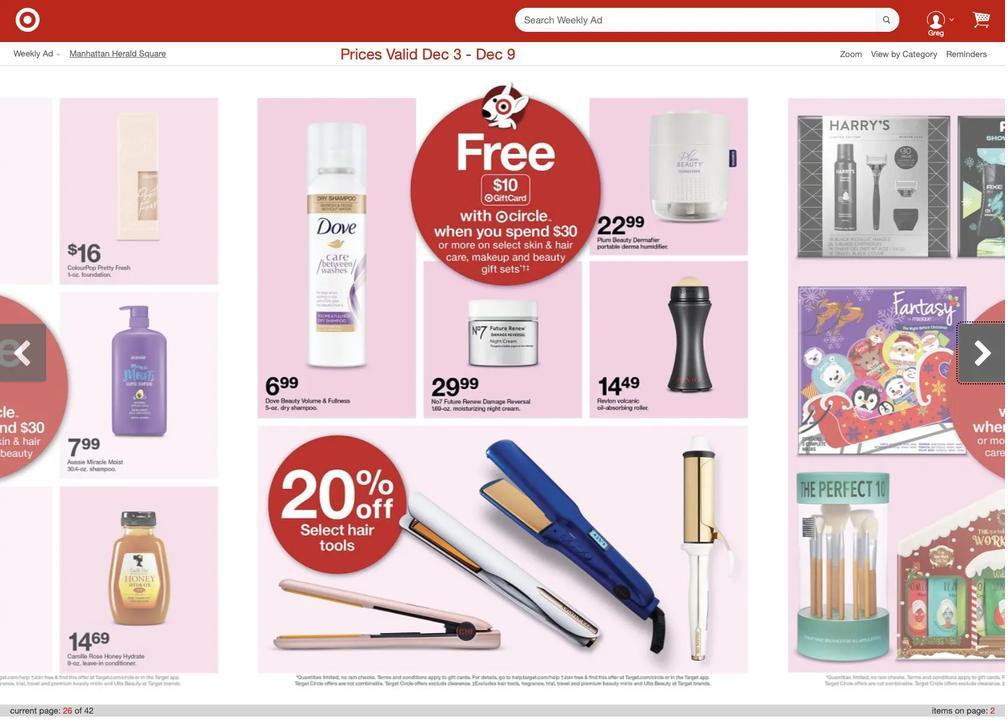 Task type: locate. For each thing, give the bounding box(es) containing it.
view by category
[[872, 48, 938, 59]]

square
[[139, 48, 166, 59]]

42
[[84, 706, 94, 716]]

page 25 image
[[0, 78, 238, 693]]

category
[[903, 48, 938, 59]]

26
[[63, 706, 72, 716]]

greg
[[929, 28, 945, 37]]

form
[[516, 8, 900, 33]]

dec left 3
[[422, 44, 450, 63]]

page:
[[39, 706, 61, 716], [968, 706, 989, 716]]

0 horizontal spatial dec
[[422, 44, 450, 63]]

weekly ad link
[[14, 48, 69, 60]]

0 horizontal spatial page:
[[39, 706, 61, 716]]

page 27 image
[[768, 78, 1006, 693]]

Search Weekly Ad search field
[[516, 8, 900, 33]]

page: left 2
[[968, 706, 989, 716]]

manhattan herald square link
[[69, 48, 175, 60]]

current page: 26 of 42
[[10, 706, 94, 716]]

manhattan herald square
[[69, 48, 166, 59]]

by
[[892, 48, 901, 59]]

view by category link
[[872, 48, 947, 59]]

page: left 26
[[39, 706, 61, 716]]

1 horizontal spatial dec
[[476, 44, 503, 63]]

1 horizontal spatial page:
[[968, 706, 989, 716]]

items on page: 2
[[933, 706, 996, 716]]

view your cart on target.com image
[[974, 11, 991, 28]]

dec right -
[[476, 44, 503, 63]]

view
[[872, 48, 890, 59]]

dec
[[422, 44, 450, 63], [476, 44, 503, 63]]

manhattan
[[69, 48, 110, 59]]

zoom link
[[841, 48, 872, 60]]



Task type: vqa. For each thing, say whether or not it's contained in the screenshot.
Valid
yes



Task type: describe. For each thing, give the bounding box(es) containing it.
weekly ad
[[14, 48, 53, 59]]

2 dec from the left
[[476, 44, 503, 63]]

of
[[75, 706, 82, 716]]

9
[[507, 44, 516, 63]]

2 page: from the left
[[968, 706, 989, 716]]

valid
[[387, 44, 418, 63]]

prices valid dec 3 - dec 9
[[341, 44, 516, 63]]

current
[[10, 706, 37, 716]]

ad
[[43, 48, 53, 59]]

1 dec from the left
[[422, 44, 450, 63]]

weekly
[[14, 48, 40, 59]]

greg link
[[918, 0, 955, 39]]

zoom-in element
[[841, 48, 863, 59]]

3
[[454, 44, 462, 63]]

2
[[991, 706, 996, 716]]

go to target.com image
[[16, 8, 40, 32]]

-
[[466, 44, 472, 63]]

items
[[933, 706, 953, 716]]

herald
[[112, 48, 137, 59]]

1 page: from the left
[[39, 706, 61, 716]]

reminders
[[947, 48, 988, 59]]

page 26 image
[[238, 78, 768, 693]]

on
[[956, 706, 965, 716]]

prices
[[341, 44, 382, 63]]

zoom
[[841, 48, 863, 59]]

reminders link
[[947, 48, 997, 60]]



